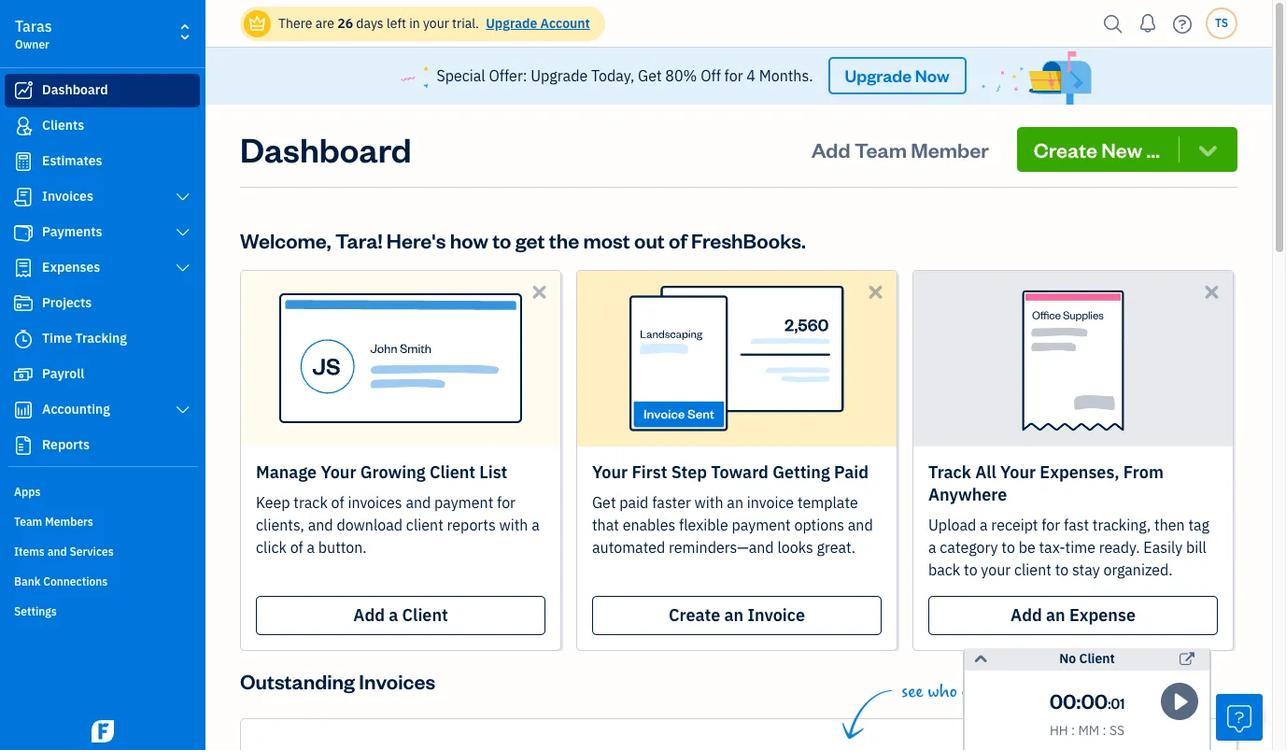 Task type: locate. For each thing, give the bounding box(es) containing it.
click
[[256, 538, 287, 557]]

2 vertical spatial of
[[290, 538, 303, 557]]

all
[[976, 461, 997, 483]]

settings
[[14, 604, 57, 618]]

add for add team member
[[812, 136, 851, 162]]

create an invoice
[[669, 604, 805, 626]]

0 horizontal spatial dashboard
[[42, 81, 108, 98]]

an down toward
[[727, 493, 744, 512]]

0 vertical spatial team
[[855, 136, 907, 162]]

add
[[812, 136, 851, 162], [353, 604, 385, 626], [1011, 604, 1042, 626]]

of right click
[[290, 538, 303, 557]]

create inside 'link'
[[669, 604, 721, 626]]

1 chevron large down image from the top
[[174, 261, 192, 276]]

2 dismiss image from the left
[[1201, 281, 1223, 302]]

your right in
[[423, 15, 449, 32]]

dismiss image for manage your growing client list
[[529, 281, 550, 302]]

: left "late" in the right of the page
[[1108, 695, 1111, 713]]

left
[[387, 15, 406, 32]]

freshbooks image
[[88, 720, 118, 743]]

: up the mm in the right bottom of the page
[[1077, 688, 1081, 714]]

1 horizontal spatial invoices
[[359, 668, 436, 694]]

0 vertical spatial chevron large down image
[[174, 261, 192, 276]]

invoice image
[[12, 188, 35, 206]]

list
[[480, 461, 508, 483]]

chevron large down image up the payments link
[[174, 190, 192, 205]]

1 horizontal spatial create
[[1034, 136, 1098, 162]]

0 vertical spatial chevron large down image
[[174, 190, 192, 205]]

ready.
[[1099, 538, 1140, 557]]

payment image
[[12, 223, 35, 242]]

months.
[[759, 67, 813, 85]]

with right the 'reports'
[[499, 515, 528, 534]]

invoices up payments
[[42, 188, 93, 205]]

manage your growing client list
[[256, 461, 508, 483]]

1 vertical spatial team
[[14, 515, 42, 529]]

category
[[940, 538, 998, 557]]

team inside button
[[855, 136, 907, 162]]

timer image
[[12, 330, 35, 348]]

payments link
[[5, 216, 200, 249]]

0 horizontal spatial dismiss image
[[529, 281, 550, 302]]

add for add an expense
[[1011, 604, 1042, 626]]

0 vertical spatial create
[[1034, 136, 1098, 162]]

1 vertical spatial client
[[1015, 560, 1052, 579]]

to left the get
[[493, 227, 511, 253]]

00 left 01
[[1081, 688, 1108, 714]]

0 vertical spatial client
[[430, 461, 476, 483]]

payment down invoice on the bottom right of page
[[732, 515, 791, 534]]

upgrade now
[[845, 65, 950, 86]]

an
[[727, 493, 744, 512], [725, 604, 744, 626], [1046, 604, 1066, 626]]

of
[[669, 227, 687, 253], [331, 493, 344, 512], [290, 538, 303, 557]]

create down reminders—and
[[669, 604, 721, 626]]

get left 80%
[[638, 67, 662, 85]]

invoices link
[[5, 180, 200, 214]]

with up flexible
[[695, 493, 724, 512]]

upgrade
[[486, 15, 537, 32], [845, 65, 912, 86], [531, 67, 588, 85]]

team
[[855, 136, 907, 162], [14, 515, 42, 529]]

2 horizontal spatial add
[[1011, 604, 1042, 626]]

1 vertical spatial payment
[[732, 515, 791, 534]]

reports link
[[5, 429, 200, 462]]

today,
[[591, 67, 635, 85]]

download
[[337, 515, 403, 534]]

dashboard inside dashboard link
[[42, 81, 108, 98]]

client image
[[12, 117, 35, 135]]

an up no
[[1046, 604, 1066, 626]]

add a client
[[353, 604, 448, 626]]

chevron large down image inside expenses 'link'
[[174, 261, 192, 276]]

2 horizontal spatial for
[[1042, 515, 1061, 534]]

0 vertical spatial payment
[[434, 493, 494, 512]]

payroll link
[[5, 358, 200, 391]]

1 horizontal spatial dismiss image
[[1201, 281, 1223, 302]]

3 your from the left
[[1001, 461, 1036, 483]]

and right you,
[[1036, 681, 1065, 702]]

client
[[430, 461, 476, 483], [402, 604, 448, 626], [1080, 650, 1115, 667]]

upgrade left now at right
[[845, 65, 912, 86]]

: right hh
[[1072, 722, 1076, 739]]

team left member
[[855, 136, 907, 162]]

2 horizontal spatial your
[[1001, 461, 1036, 483]]

mm
[[1079, 722, 1100, 739]]

tracking,
[[1093, 515, 1151, 534]]

a right the 'reports'
[[532, 515, 540, 534]]

taras
[[15, 17, 52, 36]]

1 vertical spatial with
[[499, 515, 528, 534]]

0 horizontal spatial get
[[592, 493, 616, 512]]

1 chevron large down image from the top
[[174, 190, 192, 205]]

tara!
[[335, 227, 383, 253]]

add down be
[[1011, 604, 1042, 626]]

and right items
[[47, 545, 67, 559]]

upgrade right trial.
[[486, 15, 537, 32]]

late
[[1115, 681, 1143, 702]]

taras owner
[[15, 17, 52, 51]]

chevron large down image down invoices link
[[174, 225, 192, 240]]

1 horizontal spatial payment
[[732, 515, 791, 534]]

0 horizontal spatial payment
[[434, 493, 494, 512]]

dashboard link
[[5, 74, 200, 107]]

be
[[1019, 538, 1036, 557]]

0 horizontal spatial 00
[[1050, 688, 1077, 714]]

your down category
[[981, 560, 1011, 579]]

create left new
[[1034, 136, 1098, 162]]

to left stay
[[1055, 560, 1069, 579]]

for up tax- at the right of page
[[1042, 515, 1061, 534]]

and inside "link"
[[47, 545, 67, 559]]

ts button
[[1206, 7, 1238, 39]]

accounting link
[[5, 393, 200, 427]]

1 horizontal spatial 00
[[1081, 688, 1108, 714]]

time
[[42, 330, 72, 347]]

of right out
[[669, 227, 687, 253]]

most
[[583, 227, 630, 253]]

out
[[634, 227, 665, 253]]

0 horizontal spatial your
[[321, 461, 356, 483]]

keep track of invoices and payment for clients, and download client reports with a click of a button.
[[256, 493, 540, 557]]

and up great.
[[848, 515, 873, 534]]

client inside upload a receipt for fast tracking, then tag a category to be tax-time ready. easily bill back to your client to stay organized.
[[1015, 560, 1052, 579]]

0 vertical spatial get
[[638, 67, 662, 85]]

add inside button
[[812, 136, 851, 162]]

toward
[[711, 461, 769, 483]]

00 up hh
[[1050, 688, 1077, 714]]

a up the back
[[929, 538, 937, 557]]

1 vertical spatial create
[[669, 604, 721, 626]]

anywhere
[[929, 484, 1007, 505]]

2 chevron large down image from the top
[[174, 225, 192, 240]]

your inside upload a receipt for fast tracking, then tag a category to be tax-time ready. easily bill back to your client to stay organized.
[[981, 560, 1011, 579]]

1 horizontal spatial team
[[855, 136, 907, 162]]

1 horizontal spatial your
[[981, 560, 1011, 579]]

1 horizontal spatial add
[[812, 136, 851, 162]]

to left the pay
[[1147, 681, 1161, 702]]

services
[[70, 545, 114, 559]]

add for add a client
[[353, 604, 385, 626]]

an left invoice
[[725, 604, 744, 626]]

paid
[[834, 461, 869, 483]]

dashboard image
[[12, 81, 35, 100]]

1 vertical spatial your
[[981, 560, 1011, 579]]

1 horizontal spatial get
[[638, 67, 662, 85]]

2 vertical spatial for
[[1042, 515, 1061, 534]]

track
[[294, 493, 328, 512]]

chevron large down image down 'payroll' link
[[174, 403, 192, 418]]

main element
[[0, 0, 252, 750]]

1 horizontal spatial for
[[725, 67, 743, 85]]

0 vertical spatial client
[[406, 515, 444, 534]]

1 vertical spatial get
[[592, 493, 616, 512]]

items
[[14, 545, 45, 559]]

bank connections link
[[5, 567, 200, 595]]

chevron large down image inside invoices link
[[174, 190, 192, 205]]

chevron large down image
[[174, 261, 192, 276], [174, 403, 192, 418]]

and
[[406, 493, 431, 512], [308, 515, 333, 534], [848, 515, 873, 534], [47, 545, 67, 559], [1036, 681, 1065, 702]]

track all your expenses, from anywhere
[[929, 461, 1164, 505]]

special offer: upgrade today, get 80% off for 4 months.
[[437, 67, 813, 85]]

create new …
[[1034, 136, 1160, 162]]

1 horizontal spatial client
[[1015, 560, 1052, 579]]

for left the "4"
[[725, 67, 743, 85]]

chevrondown image
[[1195, 136, 1221, 162]]

you,
[[1000, 681, 1032, 702]]

0 horizontal spatial invoices
[[42, 188, 93, 205]]

to
[[493, 227, 511, 253], [1002, 538, 1015, 557], [964, 560, 978, 579], [1055, 560, 1069, 579], [1147, 681, 1161, 702]]

chart image
[[12, 401, 35, 419]]

0 vertical spatial dashboard
[[42, 81, 108, 98]]

1 horizontal spatial of
[[331, 493, 344, 512]]

1 00 from the left
[[1050, 688, 1077, 714]]

1 horizontal spatial with
[[695, 493, 724, 512]]

back
[[929, 560, 961, 579]]

dismiss image for track all your expenses, from anywhere
[[1201, 281, 1223, 302]]

invoices
[[42, 188, 93, 205], [359, 668, 436, 694]]

from
[[1124, 461, 1164, 483]]

tracking
[[75, 330, 127, 347]]

for inside keep track of invoices and payment for clients, and download client reports with a click of a button.
[[497, 493, 516, 512]]

team down apps
[[14, 515, 42, 529]]

for
[[725, 67, 743, 85], [497, 493, 516, 512], [1042, 515, 1061, 534]]

2 00 from the left
[[1081, 688, 1108, 714]]

your inside track all your expenses, from anywhere
[[1001, 461, 1036, 483]]

a up outstanding invoices
[[389, 604, 398, 626]]

1 vertical spatial dashboard
[[240, 127, 412, 171]]

your up track
[[321, 461, 356, 483]]

0 horizontal spatial of
[[290, 538, 303, 557]]

chevron large down image
[[174, 190, 192, 205], [174, 225, 192, 240]]

for down list
[[497, 493, 516, 512]]

1 vertical spatial chevron large down image
[[174, 225, 192, 240]]

0 horizontal spatial with
[[499, 515, 528, 534]]

add team member button
[[795, 127, 1006, 172]]

chevron large down image up projects link
[[174, 261, 192, 276]]

0 vertical spatial invoices
[[42, 188, 93, 205]]

0 horizontal spatial create
[[669, 604, 721, 626]]

2 horizontal spatial of
[[669, 227, 687, 253]]

an inside 'link'
[[725, 604, 744, 626]]

0 horizontal spatial client
[[406, 515, 444, 534]]

member
[[911, 136, 989, 162]]

special
[[437, 67, 486, 85]]

of right track
[[331, 493, 344, 512]]

expenses,
[[1040, 461, 1120, 483]]

get up the that
[[592, 493, 616, 512]]

with inside keep track of invoices and payment for clients, and download client reports with a click of a button.
[[499, 515, 528, 534]]

chevron large down image for payments
[[174, 225, 192, 240]]

0 vertical spatial with
[[695, 493, 724, 512]]

0 horizontal spatial your
[[423, 15, 449, 32]]

ts
[[1215, 16, 1229, 30]]

tax-
[[1039, 538, 1066, 557]]

0 vertical spatial your
[[423, 15, 449, 32]]

1 vertical spatial for
[[497, 493, 516, 512]]

resource center badge image
[[1216, 694, 1263, 741]]

expense image
[[12, 259, 35, 277]]

0 horizontal spatial for
[[497, 493, 516, 512]]

upload
[[929, 515, 977, 534]]

to down category
[[964, 560, 978, 579]]

:
[[1077, 688, 1081, 714], [1108, 695, 1111, 713], [1072, 722, 1076, 739], [1103, 722, 1107, 739]]

1 dismiss image from the left
[[529, 281, 550, 302]]

1 vertical spatial client
[[402, 604, 448, 626]]

to left be
[[1002, 538, 1015, 557]]

clients,
[[256, 515, 305, 534]]

your up paid
[[592, 461, 628, 483]]

1 horizontal spatial your
[[592, 461, 628, 483]]

hh
[[1050, 722, 1069, 739]]

dashboard
[[42, 81, 108, 98], [240, 127, 412, 171]]

add down button.
[[353, 604, 385, 626]]

upload a receipt for fast tracking, then tag a category to be tax-time ready. easily bill back to your client to stay organized.
[[929, 515, 1210, 579]]

your right 'all'
[[1001, 461, 1036, 483]]

and down growing
[[406, 493, 431, 512]]

client left the 'reports'
[[406, 515, 444, 534]]

invoice
[[747, 493, 794, 512]]

who
[[928, 681, 957, 702]]

payment
[[434, 493, 494, 512], [732, 515, 791, 534]]

create inside dropdown button
[[1034, 136, 1098, 162]]

add down months.
[[812, 136, 851, 162]]

0 horizontal spatial team
[[14, 515, 42, 529]]

clients link
[[5, 109, 200, 143]]

tag
[[1189, 515, 1210, 534]]

invoices down add a client link
[[359, 668, 436, 694]]

dismiss image
[[529, 281, 550, 302], [1201, 281, 1223, 302]]

2 chevron large down image from the top
[[174, 403, 192, 418]]

payment up the 'reports'
[[434, 493, 494, 512]]

1 vertical spatial chevron large down image
[[174, 403, 192, 418]]

stay
[[1072, 560, 1100, 579]]

0 horizontal spatial add
[[353, 604, 385, 626]]

client down be
[[1015, 560, 1052, 579]]



Task type: describe. For each thing, give the bounding box(es) containing it.
pay
[[1165, 681, 1193, 702]]

then
[[1155, 515, 1185, 534]]

notifications image
[[1133, 5, 1163, 42]]

estimates link
[[5, 145, 200, 178]]

team members link
[[5, 507, 200, 535]]

faster
[[652, 493, 691, 512]]

…
[[1147, 136, 1160, 162]]

: left ss
[[1103, 722, 1107, 739]]

see
[[902, 681, 924, 702]]

who's
[[1070, 681, 1111, 702]]

get paid faster with an invoice template that enables flexible payment options and automated reminders—and looks great.
[[592, 493, 873, 557]]

00 : 00 : 01 hh : mm : ss
[[1050, 688, 1125, 739]]

an inside get paid faster with an invoice template that enables flexible payment options and automated reminders—and looks great.
[[727, 493, 744, 512]]

connections
[[43, 575, 108, 589]]

there
[[278, 15, 312, 32]]

invoices inside the main 'element'
[[42, 188, 93, 205]]

create for create new …
[[1034, 136, 1098, 162]]

project image
[[12, 294, 35, 313]]

in
[[409, 15, 420, 32]]

create for create an invoice
[[669, 604, 721, 626]]

a left button.
[[307, 538, 315, 557]]

accounting
[[42, 401, 110, 418]]

getting
[[773, 461, 830, 483]]

create an invoice link
[[592, 596, 882, 635]]

01
[[1111, 695, 1125, 713]]

easily
[[1144, 538, 1183, 557]]

trial.
[[452, 15, 479, 32]]

dismiss image
[[865, 281, 887, 302]]

with inside get paid faster with an invoice template that enables flexible payment options and automated reminders—and looks great.
[[695, 493, 724, 512]]

1 vertical spatial invoices
[[359, 668, 436, 694]]

items and services
[[14, 545, 114, 559]]

add an expense link
[[929, 596, 1218, 635]]

and down track
[[308, 515, 333, 534]]

crown image
[[248, 14, 267, 33]]

invoice
[[748, 604, 805, 626]]

2 vertical spatial client
[[1080, 650, 1115, 667]]

reports
[[447, 515, 496, 534]]

keep
[[256, 493, 290, 512]]

upgrade right offer:
[[531, 67, 588, 85]]

ss
[[1110, 722, 1125, 739]]

for inside upload a receipt for fast tracking, then tag a category to be tax-time ready. easily bill back to your client to stay organized.
[[1042, 515, 1061, 534]]

payment inside keep track of invoices and payment for clients, and download client reports with a click of a button.
[[434, 493, 494, 512]]

track
[[929, 461, 972, 483]]

owes
[[962, 681, 996, 702]]

and inside get paid faster with an invoice template that enables flexible payment options and automated reminders—and looks great.
[[848, 515, 873, 534]]

upgrade now link
[[828, 57, 967, 95]]

organized.
[[1104, 560, 1173, 579]]

growing
[[360, 461, 426, 483]]

projects
[[42, 294, 92, 311]]

money image
[[12, 365, 35, 384]]

outstanding
[[240, 668, 355, 694]]

26
[[338, 15, 353, 32]]

expenses link
[[5, 251, 200, 285]]

report image
[[12, 436, 35, 455]]

an for paid
[[725, 604, 744, 626]]

settings link
[[5, 597, 200, 625]]

team inside the main 'element'
[[14, 515, 42, 529]]

offer:
[[489, 67, 527, 85]]

chevron large down image for expenses
[[174, 261, 192, 276]]

add team member
[[812, 136, 989, 162]]

reminders—and
[[669, 538, 774, 557]]

new
[[1102, 136, 1143, 162]]

payments
[[42, 223, 102, 240]]

go to help image
[[1168, 10, 1198, 38]]

get inside get paid faster with an invoice template that enables flexible payment options and automated reminders—and looks great.
[[592, 493, 616, 512]]

estimate image
[[12, 152, 35, 171]]

are
[[316, 15, 334, 32]]

1 your from the left
[[321, 461, 356, 483]]

freshbooks.
[[691, 227, 806, 253]]

0 vertical spatial for
[[725, 67, 743, 85]]

search image
[[1099, 10, 1129, 38]]

80%
[[665, 67, 697, 85]]

an for anywhere
[[1046, 604, 1066, 626]]

time tracking link
[[5, 322, 200, 356]]

no
[[1060, 650, 1076, 667]]

payroll
[[42, 365, 84, 382]]

add an expense
[[1011, 604, 1136, 626]]

create new … button
[[1017, 127, 1238, 172]]

fast
[[1064, 515, 1089, 534]]

client inside keep track of invoices and payment for clients, and download client reports with a click of a button.
[[406, 515, 444, 534]]

1 vertical spatial of
[[331, 493, 344, 512]]

payment inside get paid faster with an invoice template that enables flexible payment options and automated reminders—and looks great.
[[732, 515, 791, 534]]

1 horizontal spatial dashboard
[[240, 127, 412, 171]]

clients
[[42, 117, 84, 134]]

the
[[549, 227, 579, 253]]

enables
[[623, 515, 676, 534]]

2 your from the left
[[592, 461, 628, 483]]

chevron large down image for accounting
[[174, 403, 192, 418]]

reports
[[42, 436, 90, 453]]

chevron large down image for invoices
[[174, 190, 192, 205]]

0 vertical spatial of
[[669, 227, 687, 253]]

expense
[[1070, 604, 1136, 626]]

estimates
[[42, 152, 102, 169]]

no client
[[1060, 650, 1115, 667]]

how
[[450, 227, 489, 253]]

resume timer image
[[1168, 691, 1194, 713]]

items and services link
[[5, 537, 200, 565]]

open in new window image
[[1180, 648, 1195, 671]]

options
[[795, 515, 845, 534]]

first
[[632, 461, 667, 483]]

see who owes you, and who's late to pay
[[902, 681, 1193, 702]]

account
[[541, 15, 590, 32]]

button.
[[318, 538, 367, 557]]

that
[[592, 515, 619, 534]]

days
[[356, 15, 384, 32]]

great.
[[817, 538, 856, 557]]

welcome,
[[240, 227, 331, 253]]

a up category
[[980, 515, 988, 534]]

4
[[747, 67, 756, 85]]

looks
[[778, 538, 814, 557]]

expenses
[[42, 259, 100, 276]]

off
[[701, 67, 721, 85]]

receipt
[[992, 515, 1038, 534]]

expand timer details image
[[973, 648, 990, 671]]



Task type: vqa. For each thing, say whether or not it's contained in the screenshot.
Add A Client on the bottom
yes



